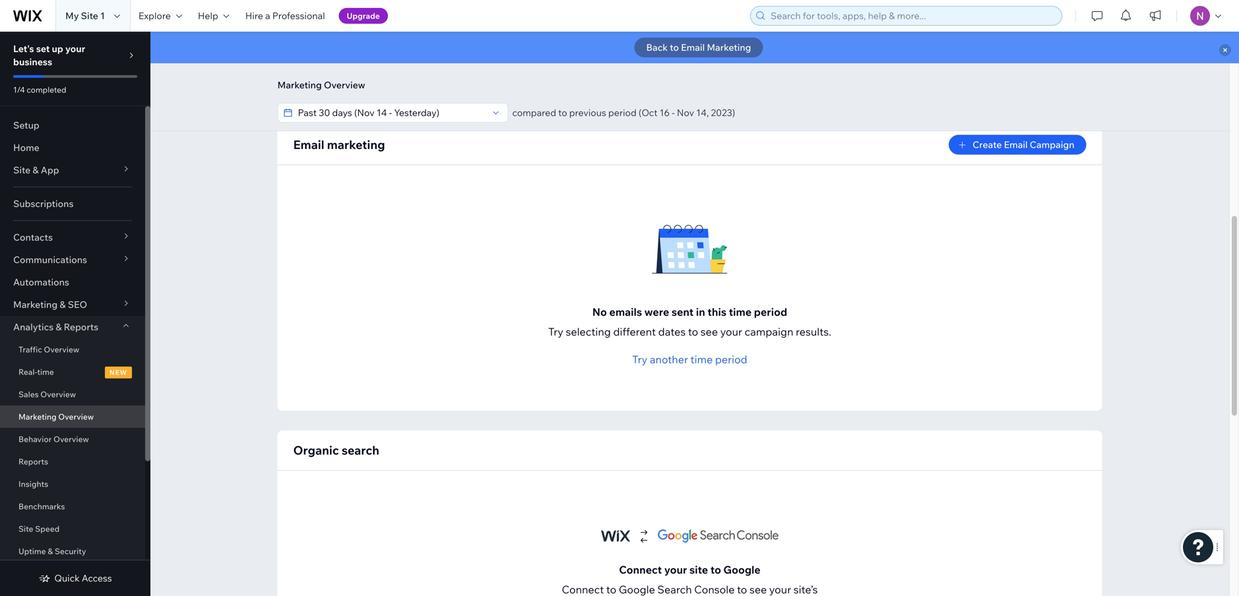 Task type: vqa. For each thing, say whether or not it's contained in the screenshot.
ACCEPT to the middle
no



Task type: describe. For each thing, give the bounding box(es) containing it.
no
[[593, 306, 607, 319]]

real-
[[18, 367, 37, 377]]

results.
[[796, 325, 832, 339]]

security
[[55, 547, 86, 557]]

-
[[672, 107, 675, 118]]

quick access button
[[39, 573, 112, 585]]

site speed
[[18, 524, 60, 534]]

reports inside popup button
[[64, 321, 98, 333]]

try another time period
[[633, 353, 748, 366]]

quick access
[[54, 573, 112, 585]]

create email campaign button
[[949, 135, 1087, 155]]

back to email marketing
[[647, 42, 752, 53]]

sales overview
[[18, 390, 76, 400]]

0 horizontal spatial email
[[293, 137, 325, 152]]

completed
[[27, 85, 66, 95]]

1/4
[[13, 85, 25, 95]]

emails
[[610, 306, 642, 319]]

see full report button
[[293, 78, 360, 89]]

email inside button
[[1004, 139, 1028, 151]]

previous
[[570, 107, 607, 118]]

your inside no emails were sent in this time period try selecting different dates to see your campaign results.
[[721, 325, 743, 339]]

traffic overview link
[[0, 339, 145, 361]]

overview for traffic overview link
[[44, 345, 79, 355]]

marketing for marketing overview link on the left bottom of the page
[[18, 412, 56, 422]]

organic search
[[293, 443, 380, 458]]

site & app button
[[0, 159, 145, 182]]

no emails were sent in this time period try selecting different dates to see your campaign results.
[[549, 306, 832, 339]]

different
[[614, 325, 656, 339]]

professional
[[272, 10, 325, 21]]

reports link
[[0, 451, 145, 473]]

time inside no emails were sent in this time period try selecting different dates to see your campaign results.
[[729, 306, 752, 319]]

home
[[13, 142, 39, 153]]

explore
[[139, 10, 171, 21]]

1 vertical spatial reports
[[18, 457, 48, 467]]

marketing & seo
[[13, 299, 87, 311]]

automations
[[13, 277, 69, 288]]

campaign
[[1030, 139, 1075, 151]]

see
[[701, 325, 718, 339]]

analytics & reports
[[13, 321, 98, 333]]

behavior overview
[[18, 435, 89, 445]]

another
[[650, 353, 688, 366]]

marketing for marketing & seo dropdown button
[[13, 299, 58, 311]]

this
[[708, 306, 727, 319]]

sidebar element
[[0, 32, 151, 597]]

connect
[[619, 564, 662, 577]]

let's set up your business
[[13, 43, 85, 68]]

subscriptions link
[[0, 193, 145, 215]]

insights
[[18, 480, 48, 489]]

set
[[36, 43, 50, 54]]

my
[[65, 10, 79, 21]]

back to email marketing alert
[[151, 32, 1240, 63]]

period inside no emails were sent in this time period try selecting different dates to see your campaign results.
[[754, 306, 788, 319]]

communications
[[13, 254, 87, 266]]

contacts button
[[0, 226, 145, 249]]

seo
[[68, 299, 87, 311]]

Search for tools, apps, help & more... field
[[767, 7, 1058, 25]]

marketing
[[327, 137, 385, 152]]

behavior overview link
[[0, 428, 145, 451]]

quick
[[54, 573, 80, 585]]

app
[[41, 164, 59, 176]]

period for time
[[715, 353, 748, 366]]

speed
[[35, 524, 60, 534]]

real-time
[[18, 367, 54, 377]]

& for uptime
[[48, 547, 53, 557]]

google
[[724, 564, 761, 577]]

compared
[[513, 107, 556, 118]]

2023)
[[711, 107, 736, 118]]

up
[[52, 43, 63, 54]]

period for previous
[[609, 107, 637, 118]]

site speed link
[[0, 518, 145, 541]]

marketing for marketing overview button
[[278, 79, 322, 91]]

behavior
[[18, 435, 52, 445]]

campaign
[[745, 325, 794, 339]]

automations link
[[0, 271, 145, 294]]

overview for sales overview link on the left bottom of page
[[40, 390, 76, 400]]

new
[[110, 369, 127, 377]]

try inside button
[[633, 353, 648, 366]]

analytics & reports button
[[0, 316, 145, 339]]

nov
[[677, 107, 695, 118]]

to left previous
[[559, 107, 567, 118]]

benchmarks link
[[0, 496, 145, 518]]

traffic
[[18, 345, 42, 355]]

contacts
[[13, 232, 53, 243]]

let's
[[13, 43, 34, 54]]

my site 1
[[65, 10, 105, 21]]

hire
[[245, 10, 263, 21]]

& for site
[[33, 164, 39, 176]]



Task type: locate. For each thing, give the bounding box(es) containing it.
see
[[293, 78, 310, 89]]

try down different
[[633, 353, 648, 366]]

try
[[549, 325, 564, 339], [633, 353, 648, 366]]

sales overview link
[[0, 384, 145, 406]]

sent
[[672, 306, 694, 319]]

email right the create on the right top of page
[[1004, 139, 1028, 151]]

were
[[645, 306, 670, 319]]

reports down seo
[[64, 321, 98, 333]]

marketing
[[707, 42, 752, 53], [278, 79, 322, 91], [13, 299, 58, 311], [18, 412, 56, 422]]

overview for behavior overview link
[[53, 435, 89, 445]]

business
[[13, 56, 52, 68]]

uptime
[[18, 547, 46, 557]]

period
[[609, 107, 637, 118], [754, 306, 788, 319], [715, 353, 748, 366]]

period inside button
[[715, 353, 748, 366]]

site for site speed
[[18, 524, 33, 534]]

organic
[[293, 443, 339, 458]]

hire a professional link
[[237, 0, 333, 32]]

1 vertical spatial try
[[633, 353, 648, 366]]

site & app
[[13, 164, 59, 176]]

2 horizontal spatial period
[[754, 306, 788, 319]]

0 horizontal spatial your
[[65, 43, 85, 54]]

access
[[82, 573, 112, 585]]

& inside dropdown button
[[60, 299, 66, 311]]

uptime & security link
[[0, 541, 145, 563]]

to right back
[[670, 42, 679, 53]]

create email campaign
[[973, 139, 1075, 151]]

marketing overview inside marketing overview link
[[18, 412, 94, 422]]

0 vertical spatial time
[[729, 306, 752, 319]]

uptime & security
[[18, 547, 86, 557]]

site left 1
[[81, 10, 98, 21]]

upgrade
[[347, 11, 380, 21]]

to left "see"
[[688, 325, 699, 339]]

help button
[[190, 0, 237, 32]]

marketing overview inside marketing overview button
[[278, 79, 365, 91]]

2 vertical spatial site
[[18, 524, 33, 534]]

to
[[670, 42, 679, 53], [559, 107, 567, 118], [688, 325, 699, 339], [711, 564, 721, 577]]

in
[[696, 306, 706, 319]]

1 horizontal spatial time
[[691, 353, 713, 366]]

0 vertical spatial your
[[65, 43, 85, 54]]

help
[[198, 10, 218, 21]]

create
[[973, 139, 1002, 151]]

1 horizontal spatial email
[[681, 42, 705, 53]]

0 horizontal spatial time
[[37, 367, 54, 377]]

0 horizontal spatial period
[[609, 107, 637, 118]]

email
[[681, 42, 705, 53], [293, 137, 325, 152], [1004, 139, 1028, 151]]

1
[[100, 10, 105, 21]]

1 horizontal spatial reports
[[64, 321, 98, 333]]

1 horizontal spatial your
[[665, 564, 687, 577]]

home link
[[0, 137, 145, 159]]

a
[[265, 10, 270, 21]]

None field
[[294, 104, 488, 122]]

1 vertical spatial your
[[721, 325, 743, 339]]

see full report
[[293, 78, 360, 89]]

marketing overview for marketing overview link on the left bottom of the page
[[18, 412, 94, 422]]

marketing overview link
[[0, 406, 145, 428]]

&
[[33, 164, 39, 176], [60, 299, 66, 311], [56, 321, 62, 333], [48, 547, 53, 557]]

try another time period button
[[633, 352, 748, 368]]

try left 'selecting'
[[549, 325, 564, 339]]

to inside no emails were sent in this time period try selecting different dates to see your campaign results.
[[688, 325, 699, 339]]

to inside button
[[670, 42, 679, 53]]

your right "see"
[[721, 325, 743, 339]]

(oct
[[639, 107, 658, 118]]

2 vertical spatial your
[[665, 564, 687, 577]]

sales
[[18, 390, 39, 400]]

reports up insights
[[18, 457, 48, 467]]

2 vertical spatial time
[[37, 367, 54, 377]]

marketing overview for marketing overview button
[[278, 79, 365, 91]]

0 horizontal spatial try
[[549, 325, 564, 339]]

try inside no emails were sent in this time period try selecting different dates to see your campaign results.
[[549, 325, 564, 339]]

& for analytics
[[56, 321, 62, 333]]

time
[[729, 306, 752, 319], [691, 353, 713, 366], [37, 367, 54, 377]]

time up sales overview
[[37, 367, 54, 377]]

site left 'speed'
[[18, 524, 33, 534]]

period up campaign
[[754, 306, 788, 319]]

1 vertical spatial site
[[13, 164, 31, 176]]

0 horizontal spatial marketing overview
[[18, 412, 94, 422]]

site inside site speed link
[[18, 524, 33, 534]]

communications button
[[0, 249, 145, 271]]

marketing overview
[[278, 79, 365, 91], [18, 412, 94, 422]]

site
[[81, 10, 98, 21], [13, 164, 31, 176], [18, 524, 33, 534]]

back to email marketing button
[[635, 38, 763, 57]]

site inside site & app popup button
[[13, 164, 31, 176]]

traffic overview
[[18, 345, 79, 355]]

& down marketing & seo
[[56, 321, 62, 333]]

2 horizontal spatial time
[[729, 306, 752, 319]]

& inside popup button
[[56, 321, 62, 333]]

overview for marketing overview link on the left bottom of the page
[[58, 412, 94, 422]]

1 horizontal spatial try
[[633, 353, 648, 366]]

marketing inside dropdown button
[[13, 299, 58, 311]]

& inside popup button
[[33, 164, 39, 176]]

time right this
[[729, 306, 752, 319]]

1 vertical spatial time
[[691, 353, 713, 366]]

your inside let's set up your business
[[65, 43, 85, 54]]

14,
[[697, 107, 709, 118]]

overview for marketing overview button
[[324, 79, 365, 91]]

hire a professional
[[245, 10, 325, 21]]

marketing inside button
[[278, 79, 322, 91]]

email inside button
[[681, 42, 705, 53]]

period left (oct
[[609, 107, 637, 118]]

period down "see"
[[715, 353, 748, 366]]

compared to previous period (oct 16 - nov 14, 2023)
[[513, 107, 736, 118]]

time down "see"
[[691, 353, 713, 366]]

dates
[[659, 325, 686, 339]]

analytics
[[13, 321, 54, 333]]

to right site
[[711, 564, 721, 577]]

upgrade button
[[339, 8, 388, 24]]

& right the uptime
[[48, 547, 53, 557]]

1 vertical spatial marketing overview
[[18, 412, 94, 422]]

setup link
[[0, 114, 145, 137]]

0 horizontal spatial reports
[[18, 457, 48, 467]]

2 horizontal spatial your
[[721, 325, 743, 339]]

site for site & app
[[13, 164, 31, 176]]

connect your site to google
[[619, 564, 761, 577]]

full
[[312, 78, 328, 89]]

email right back
[[681, 42, 705, 53]]

0 vertical spatial site
[[81, 10, 98, 21]]

marketing inside button
[[707, 42, 752, 53]]

site down home
[[13, 164, 31, 176]]

setup
[[13, 119, 39, 131]]

1 horizontal spatial period
[[715, 353, 748, 366]]

2 horizontal spatial email
[[1004, 139, 1028, 151]]

your right up
[[65, 43, 85, 54]]

your left site
[[665, 564, 687, 577]]

time inside sidebar element
[[37, 367, 54, 377]]

1 vertical spatial period
[[754, 306, 788, 319]]

site
[[690, 564, 708, 577]]

0 vertical spatial try
[[549, 325, 564, 339]]

your
[[65, 43, 85, 54], [721, 325, 743, 339], [665, 564, 687, 577]]

& left seo
[[60, 299, 66, 311]]

benchmarks
[[18, 502, 65, 512]]

report
[[330, 78, 360, 89]]

marketing & seo button
[[0, 294, 145, 316]]

subscriptions
[[13, 198, 74, 210]]

& for marketing
[[60, 299, 66, 311]]

0 vertical spatial reports
[[64, 321, 98, 333]]

email left marketing
[[293, 137, 325, 152]]

reports
[[64, 321, 98, 333], [18, 457, 48, 467]]

0 vertical spatial period
[[609, 107, 637, 118]]

overview
[[324, 79, 365, 91], [44, 345, 79, 355], [40, 390, 76, 400], [58, 412, 94, 422], [53, 435, 89, 445]]

time inside button
[[691, 353, 713, 366]]

& left "app"
[[33, 164, 39, 176]]

insights link
[[0, 473, 145, 496]]

0 vertical spatial marketing overview
[[278, 79, 365, 91]]

search
[[342, 443, 380, 458]]

2 vertical spatial period
[[715, 353, 748, 366]]

overview inside button
[[324, 79, 365, 91]]

1 horizontal spatial marketing overview
[[278, 79, 365, 91]]

selecting
[[566, 325, 611, 339]]



